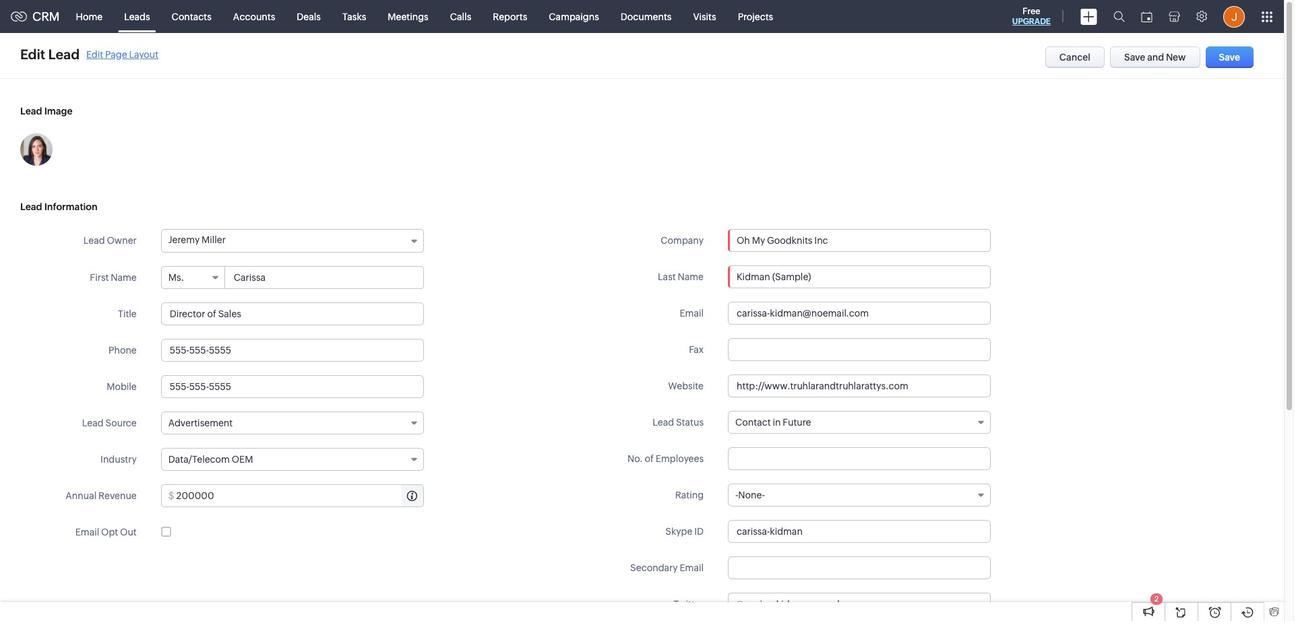 Task type: vqa. For each thing, say whether or not it's contained in the screenshot.
Value Found.
no



Task type: locate. For each thing, give the bounding box(es) containing it.
and
[[1148, 52, 1165, 63]]

save inside save and new button
[[1125, 52, 1146, 63]]

edit lead edit page layout
[[20, 47, 159, 62]]

annual revenue
[[66, 491, 137, 502]]

skype id
[[666, 527, 704, 538]]

first name
[[90, 272, 137, 283]]

jeremy miller
[[168, 235, 226, 245]]

email up twitter
[[680, 563, 704, 574]]

lead for lead owner
[[83, 235, 105, 246]]

last name
[[658, 272, 704, 283]]

name right last
[[678, 272, 704, 283]]

campaigns
[[549, 11, 599, 22]]

None text field
[[728, 266, 991, 289], [226, 267, 423, 289], [161, 303, 424, 326], [728, 339, 991, 361], [161, 339, 424, 362], [728, 448, 991, 471], [176, 486, 423, 507], [746, 594, 991, 616], [728, 266, 991, 289], [226, 267, 423, 289], [161, 303, 424, 326], [728, 339, 991, 361], [161, 339, 424, 362], [728, 448, 991, 471], [176, 486, 423, 507], [746, 594, 991, 616]]

save inside save button
[[1220, 52, 1241, 63]]

rating
[[676, 490, 704, 501]]

0 horizontal spatial save
[[1125, 52, 1146, 63]]

new
[[1167, 52, 1187, 63]]

last
[[658, 272, 676, 283]]

none-
[[739, 490, 765, 501]]

name for last name
[[678, 272, 704, 283]]

skype
[[666, 527, 693, 538]]

image image
[[20, 134, 53, 166]]

lead down crm
[[48, 47, 80, 62]]

lead left "image"
[[20, 106, 42, 117]]

lead
[[48, 47, 80, 62], [20, 106, 42, 117], [20, 202, 42, 212], [83, 235, 105, 246], [653, 417, 674, 428], [82, 418, 104, 429]]

None field
[[729, 230, 991, 252]]

save button
[[1206, 47, 1254, 68]]

free upgrade
[[1013, 6, 1051, 26]]

lead left owner
[[83, 235, 105, 246]]

1 save from the left
[[1125, 52, 1146, 63]]

oem
[[232, 455, 253, 465]]

industry
[[101, 455, 137, 465]]

2 vertical spatial email
[[680, 563, 704, 574]]

1 vertical spatial email
[[75, 527, 99, 538]]

-none-
[[736, 490, 765, 501]]

lead left status
[[653, 417, 674, 428]]

upgrade
[[1013, 17, 1051, 26]]

Advertisement field
[[161, 412, 424, 435]]

source
[[106, 418, 137, 429]]

save
[[1125, 52, 1146, 63], [1220, 52, 1241, 63]]

miller
[[202, 235, 226, 245]]

email
[[680, 308, 704, 319], [75, 527, 99, 538], [680, 563, 704, 574]]

projects link
[[727, 0, 785, 33]]

email left opt
[[75, 527, 99, 538]]

opt
[[101, 527, 118, 538]]

home link
[[65, 0, 113, 33]]

0 vertical spatial email
[[680, 308, 704, 319]]

lead image
[[20, 106, 73, 117]]

-None- field
[[728, 484, 991, 507]]

edit left page
[[86, 49, 103, 60]]

1 horizontal spatial name
[[678, 272, 704, 283]]

lead for lead information
[[20, 202, 42, 212]]

profile element
[[1216, 0, 1254, 33]]

2 save from the left
[[1220, 52, 1241, 63]]

save down profile element
[[1220, 52, 1241, 63]]

0 horizontal spatial name
[[111, 272, 137, 283]]

reports link
[[482, 0, 538, 33]]

email up fax
[[680, 308, 704, 319]]

edit down the crm link
[[20, 47, 45, 62]]

1 horizontal spatial edit
[[86, 49, 103, 60]]

save and new
[[1125, 52, 1187, 63]]

edit inside edit lead edit page layout
[[86, 49, 103, 60]]

save for save
[[1220, 52, 1241, 63]]

contact
[[736, 417, 771, 428]]

-
[[736, 490, 739, 501]]

1 horizontal spatial save
[[1220, 52, 1241, 63]]

save and new button
[[1111, 47, 1201, 68]]

annual
[[66, 491, 97, 502]]

Data/Telecom OEM field
[[161, 448, 424, 471]]

0 horizontal spatial edit
[[20, 47, 45, 62]]

id
[[695, 527, 704, 538]]

no. of employees
[[628, 454, 704, 465]]

ms.
[[168, 272, 184, 283]]

cancel button
[[1046, 47, 1105, 68]]

lead left source
[[82, 418, 104, 429]]

name right first
[[111, 272, 137, 283]]

lead for lead status
[[653, 417, 674, 428]]

save left the and
[[1125, 52, 1146, 63]]

Ms. field
[[162, 267, 225, 289]]

meetings
[[388, 11, 429, 22]]

save for save and new
[[1125, 52, 1146, 63]]

phone
[[109, 345, 137, 356]]

information
[[44, 202, 97, 212]]

jeremy
[[168, 235, 200, 245]]

tasks
[[343, 11, 366, 22]]

campaigns link
[[538, 0, 610, 33]]

company
[[661, 235, 704, 246]]

edit
[[20, 47, 45, 62], [86, 49, 103, 60]]

leads link
[[113, 0, 161, 33]]

name
[[678, 272, 704, 283], [111, 272, 137, 283]]

lead left information
[[20, 202, 42, 212]]

None text field
[[729, 230, 991, 252], [728, 302, 991, 325], [728, 375, 991, 398], [161, 376, 424, 399], [728, 521, 991, 544], [728, 557, 991, 580], [729, 230, 991, 252], [728, 302, 991, 325], [728, 375, 991, 398], [161, 376, 424, 399], [728, 521, 991, 544], [728, 557, 991, 580]]



Task type: describe. For each thing, give the bounding box(es) containing it.
employees
[[656, 454, 704, 465]]

create menu element
[[1073, 0, 1106, 33]]

email for email opt out
[[75, 527, 99, 538]]

free
[[1023, 6, 1041, 16]]

search element
[[1106, 0, 1134, 33]]

documents
[[621, 11, 672, 22]]

$
[[168, 491, 174, 502]]

of
[[645, 454, 654, 465]]

secondary
[[631, 563, 678, 574]]

@
[[736, 600, 744, 610]]

data/telecom
[[168, 455, 230, 465]]

reports
[[493, 11, 528, 22]]

revenue
[[99, 491, 137, 502]]

visits
[[694, 11, 717, 22]]

lead for lead image
[[20, 106, 42, 117]]

layout
[[129, 49, 159, 60]]

out
[[120, 527, 137, 538]]

lead owner
[[83, 235, 137, 246]]

no.
[[628, 454, 643, 465]]

profile image
[[1224, 6, 1246, 27]]

calls link
[[440, 0, 482, 33]]

email for email
[[680, 308, 704, 319]]

accounts link
[[222, 0, 286, 33]]

future
[[783, 417, 812, 428]]

advertisement
[[168, 418, 233, 429]]

lead status
[[653, 417, 704, 428]]

email opt out
[[75, 527, 137, 538]]

page
[[105, 49, 127, 60]]

first
[[90, 272, 109, 283]]

tasks link
[[332, 0, 377, 33]]

owner
[[107, 235, 137, 246]]

projects
[[738, 11, 774, 22]]

contact in future
[[736, 417, 812, 428]]

create menu image
[[1081, 8, 1098, 25]]

crm
[[32, 9, 60, 24]]

lead for lead source
[[82, 418, 104, 429]]

accounts
[[233, 11, 275, 22]]

contacts
[[172, 11, 212, 22]]

visits link
[[683, 0, 727, 33]]

edit page layout link
[[86, 49, 159, 60]]

name for first name
[[111, 272, 137, 283]]

title
[[118, 309, 137, 320]]

deals
[[297, 11, 321, 22]]

crm link
[[11, 9, 60, 24]]

lead source
[[82, 418, 137, 429]]

twitter
[[674, 600, 704, 610]]

contacts link
[[161, 0, 222, 33]]

status
[[676, 417, 704, 428]]

lead information
[[20, 202, 97, 212]]

search image
[[1114, 11, 1126, 22]]

calls
[[450, 11, 472, 22]]

meetings link
[[377, 0, 440, 33]]

fax
[[689, 345, 704, 355]]

leads
[[124, 11, 150, 22]]

cancel
[[1060, 52, 1091, 63]]

documents link
[[610, 0, 683, 33]]

mobile
[[107, 382, 137, 393]]

home
[[76, 11, 103, 22]]

website
[[668, 381, 704, 392]]

data/telecom oem
[[168, 455, 253, 465]]

image
[[44, 106, 73, 117]]

calendar image
[[1142, 11, 1153, 22]]

in
[[773, 417, 781, 428]]

secondary email
[[631, 563, 704, 574]]

2
[[1155, 596, 1159, 604]]

Contact in Future field
[[728, 411, 991, 434]]

deals link
[[286, 0, 332, 33]]



